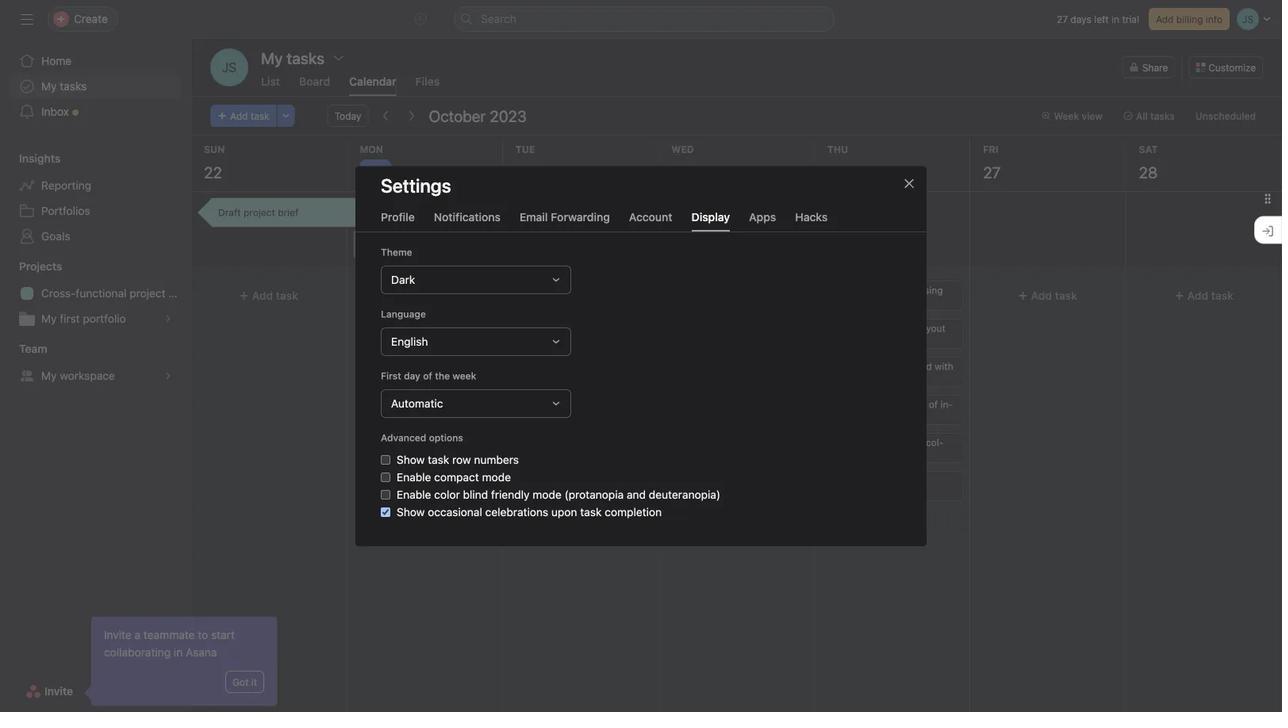 Task type: vqa. For each thing, say whether or not it's contained in the screenshot.


Task type: describe. For each thing, give the bounding box(es) containing it.
add billing info button
[[1150, 8, 1231, 30]]

goals link
[[10, 224, 181, 249]]

workspace
[[60, 370, 115, 383]]

start
[[211, 629, 235, 642]]

hide sidebar image
[[21, 13, 33, 25]]

28
[[1140, 163, 1158, 181]]

enable compact mode
[[397, 471, 511, 484]]

color
[[434, 488, 460, 502]]

cross-functional project plan
[[41, 287, 190, 300]]

first day of the week
[[381, 371, 477, 382]]

english
[[391, 335, 428, 348]]

get for started
[[866, 285, 882, 296]]

files
[[416, 75, 440, 88]]

hacks button
[[796, 211, 828, 232]]

by
[[913, 437, 924, 449]]

numbers
[[474, 454, 519, 467]]

time
[[891, 437, 910, 449]]

26
[[828, 163, 847, 181]]

reporting
[[41, 179, 91, 192]]

sun 22
[[204, 144, 225, 181]]

english button
[[381, 328, 572, 356]]

on
[[898, 399, 909, 410]]

wed
[[672, 144, 695, 155]]

show for show occasional celebrations upon task completion
[[397, 506, 425, 519]]

organized
[[888, 361, 933, 372]]

sun
[[204, 144, 225, 155]]

advanced options
[[381, 432, 464, 444]]

mon 23
[[360, 144, 385, 181]]

goals
[[41, 230, 70, 243]]

compact
[[434, 471, 479, 484]]

celebrations
[[486, 506, 549, 519]]

files link
[[416, 75, 440, 96]]

you
[[896, 334, 912, 345]]

3️⃣
[[829, 361, 838, 372]]

my for my tasks
[[41, 80, 57, 93]]

Enable color blind friendly mode (protanopia and deuteranopia) checkbox
[[381, 490, 391, 500]]

sat
[[1140, 144, 1159, 155]]

share
[[1143, 62, 1169, 73]]

projects element
[[0, 252, 191, 335]]

collaborating for save
[[829, 437, 945, 460]]

next week image
[[405, 110, 418, 122]]

get for organized
[[870, 361, 886, 372]]

thu
[[828, 144, 849, 155]]

automatic button
[[381, 390, 572, 418]]

cross-functional project plan link
[[10, 281, 190, 306]]

display
[[692, 211, 731, 224]]

1 horizontal spatial mode
[[533, 488, 562, 502]]

started
[[885, 285, 917, 296]]

insights element
[[0, 144, 191, 252]]

my workspace
[[41, 370, 115, 383]]

email forwarding button
[[520, 211, 610, 232]]

my workspace link
[[10, 364, 181, 389]]

show occasional celebrations upon task completion
[[397, 506, 662, 519]]

theme
[[381, 247, 413, 258]]

Enable compact mode checkbox
[[381, 473, 391, 483]]

search list box
[[454, 6, 835, 32]]

calendar
[[349, 75, 397, 88]]

notifications button
[[434, 211, 501, 232]]

stay
[[876, 399, 896, 410]]

my for my workspace
[[41, 370, 57, 383]]

previous week image
[[380, 110, 393, 122]]

list
[[261, 75, 280, 88]]

sat 28
[[1140, 144, 1159, 181]]

portfolios
[[41, 204, 90, 218]]

sections
[[829, 372, 866, 383]]

the for layout
[[902, 323, 917, 334]]

options
[[429, 432, 464, 444]]

find
[[880, 323, 899, 334]]

1 horizontal spatial 27
[[1057, 13, 1069, 25]]

0 horizontal spatial of
[[423, 371, 433, 382]]

1️⃣
[[829, 285, 838, 296]]

blind
[[463, 488, 488, 502]]

js
[[222, 60, 237, 75]]

home
[[41, 54, 72, 67]]

mon
[[360, 144, 383, 155]]

meeting
[[451, 239, 487, 250]]

board
[[299, 75, 330, 88]]

portfolios link
[[10, 198, 181, 224]]

2️⃣ second: find the layout that's right for you
[[829, 323, 946, 345]]

settings
[[381, 174, 451, 196]]

save
[[867, 437, 888, 449]]

4️⃣ fourth: stay on top of incoming work
[[829, 399, 954, 422]]

0 vertical spatial in
[[1112, 13, 1120, 25]]

0 vertical spatial project
[[244, 207, 275, 218]]

invite for invite
[[45, 686, 73, 699]]

wed 25
[[672, 144, 695, 181]]

js button
[[210, 48, 248, 87]]

day
[[404, 371, 421, 382]]

notifications
[[434, 211, 501, 224]]

in for start
[[174, 647, 183, 660]]

0 horizontal spatial mode
[[482, 471, 511, 484]]

enable for enable compact mode
[[397, 471, 431, 484]]

schedule kickoff meeting
[[373, 239, 487, 250]]

using
[[920, 285, 944, 296]]

board link
[[299, 75, 330, 96]]

2️⃣
[[829, 323, 838, 334]]

and
[[627, 488, 646, 502]]

tasks inside global element
[[60, 80, 87, 93]]

Show task row numbers checkbox
[[381, 456, 391, 465]]

got it button
[[225, 672, 264, 694]]

first
[[381, 371, 402, 382]]

fri
[[984, 144, 999, 155]]



Task type: locate. For each thing, give the bounding box(es) containing it.
my first portfolio
[[41, 312, 126, 326]]

account
[[629, 211, 673, 224]]

draft
[[218, 207, 241, 218]]

in left time
[[877, 449, 884, 460]]

layout
[[919, 323, 946, 334]]

1 vertical spatial project
[[130, 287, 166, 300]]

add task
[[230, 110, 270, 121], [252, 289, 298, 302], [408, 289, 454, 302], [564, 289, 610, 302], [1032, 289, 1078, 302], [1188, 289, 1234, 302]]

1 enable from the top
[[397, 471, 431, 484]]

fourth:
[[841, 399, 873, 410]]

my up 2️⃣
[[829, 296, 842, 307]]

billing
[[1177, 13, 1204, 25]]

2 horizontal spatial in
[[1112, 13, 1120, 25]]

row
[[453, 454, 471, 467]]

27
[[1057, 13, 1069, 25], [984, 163, 1001, 181]]

asana down to
[[186, 647, 217, 660]]

0 horizontal spatial tasks
[[60, 80, 87, 93]]

0 vertical spatial mode
[[482, 471, 511, 484]]

projects button
[[0, 259, 62, 275]]

5️⃣ fifth: save time by collaborating in asana
[[829, 437, 945, 460]]

team button
[[0, 341, 47, 357]]

2 show from the top
[[397, 506, 425, 519]]

trial
[[1123, 13, 1140, 25]]

asana inside invite a teammate to start collaborating in asana got it
[[186, 647, 217, 660]]

days
[[1071, 13, 1092, 25]]

4️⃣
[[829, 399, 838, 410]]

0 horizontal spatial asana
[[186, 647, 217, 660]]

23
[[366, 163, 385, 181]]

got
[[233, 677, 249, 688]]

incoming
[[829, 399, 954, 422]]

the left week
[[435, 371, 450, 382]]

enable right enable compact mode option
[[397, 471, 431, 484]]

in down teammate
[[174, 647, 183, 660]]

a
[[135, 629, 141, 642]]

2 vertical spatial in
[[174, 647, 183, 660]]

invite inside invite a teammate to start collaborating in asana got it
[[104, 629, 132, 642]]

my inside 1️⃣ first: get started using my tasks
[[829, 296, 842, 307]]

collaborating down a
[[104, 647, 171, 660]]

add inside button
[[1157, 13, 1175, 25]]

second:
[[841, 323, 878, 334]]

tue 24
[[516, 144, 535, 181]]

plan
[[169, 287, 190, 300]]

my first portfolio link
[[10, 306, 181, 332]]

1️⃣ first: get started using my tasks
[[829, 285, 944, 307]]

27 days left in trial
[[1057, 13, 1140, 25]]

1 vertical spatial 27
[[984, 163, 1001, 181]]

0 vertical spatial asana
[[887, 449, 915, 460]]

right
[[857, 334, 878, 345]]

occasional
[[428, 506, 483, 519]]

tasks inside 1️⃣ first: get started using my tasks
[[845, 296, 868, 307]]

of inside 4️⃣ fourth: stay on top of incoming work
[[930, 399, 939, 410]]

top
[[912, 399, 927, 410]]

0 horizontal spatial collaborating
[[104, 647, 171, 660]]

asana inside 5️⃣ fifth: save time by collaborating in asana
[[887, 449, 915, 460]]

1 vertical spatial show
[[397, 506, 425, 519]]

automatic
[[391, 397, 443, 410]]

0 vertical spatial collaborating
[[829, 437, 945, 460]]

in right left
[[1112, 13, 1120, 25]]

3️⃣ third: get organized with sections
[[829, 361, 954, 383]]

my inside projects element
[[41, 312, 57, 326]]

1 vertical spatial asana
[[186, 647, 217, 660]]

0 horizontal spatial the
[[435, 371, 450, 382]]

1 vertical spatial of
[[930, 399, 939, 410]]

my inside teams "element"
[[41, 370, 57, 383]]

1 horizontal spatial collaborating
[[829, 437, 945, 460]]

with
[[935, 361, 954, 372]]

1 vertical spatial collaborating
[[104, 647, 171, 660]]

show right show occasional celebrations upon task completion option
[[397, 506, 425, 519]]

collaborating
[[829, 437, 945, 460], [104, 647, 171, 660]]

invite a teammate to start collaborating in asana got it
[[104, 629, 257, 688]]

asana down "incoming"
[[887, 449, 915, 460]]

invite for invite a teammate to start collaborating in asana got it
[[104, 629, 132, 642]]

of right day
[[423, 371, 433, 382]]

the for week
[[435, 371, 450, 382]]

27 left days on the top of page
[[1057, 13, 1069, 25]]

get right first:
[[866, 285, 882, 296]]

work
[[864, 410, 886, 422]]

project
[[244, 207, 275, 218], [130, 287, 166, 300]]

account button
[[629, 211, 673, 232]]

1 vertical spatial tasks
[[845, 296, 868, 307]]

1 show from the top
[[397, 454, 425, 467]]

Show occasional celebrations upon task completion checkbox
[[381, 508, 391, 517]]

upon
[[552, 506, 578, 519]]

invite a teammate to start collaborating in asana tooltip
[[87, 618, 277, 707]]

reporting link
[[10, 173, 181, 198]]

add billing info
[[1157, 13, 1223, 25]]

my tasks
[[41, 80, 87, 93]]

insights
[[19, 152, 61, 165]]

of right top
[[930, 399, 939, 410]]

1 vertical spatial get
[[870, 361, 886, 372]]

invite inside button
[[45, 686, 73, 699]]

advanced
[[381, 432, 427, 444]]

1 vertical spatial enable
[[397, 488, 431, 502]]

add
[[1157, 13, 1175, 25], [230, 110, 248, 121], [252, 289, 273, 302], [408, 289, 429, 302], [564, 289, 585, 302], [1032, 289, 1053, 302], [1188, 289, 1209, 302]]

first:
[[841, 285, 863, 296]]

collaborating for teammate
[[104, 647, 171, 660]]

global element
[[0, 39, 191, 134]]

2 enable from the top
[[397, 488, 431, 502]]

portfolio
[[83, 312, 126, 326]]

forwarding
[[551, 211, 610, 224]]

october
[[429, 106, 486, 125]]

friendly
[[491, 488, 530, 502]]

thu 26
[[828, 144, 849, 181]]

display button
[[692, 211, 731, 232]]

tasks right 1️⃣ on the top of the page
[[845, 296, 868, 307]]

the inside 2️⃣ second: find the layout that's right for you
[[902, 323, 917, 334]]

1 horizontal spatial asana
[[887, 449, 915, 460]]

0 vertical spatial get
[[866, 285, 882, 296]]

show down advanced
[[397, 454, 425, 467]]

1 horizontal spatial tasks
[[845, 296, 868, 307]]

list link
[[261, 75, 280, 96]]

tue
[[516, 144, 535, 155]]

fifth:
[[841, 437, 864, 449]]

0 vertical spatial tasks
[[60, 80, 87, 93]]

1 horizontal spatial in
[[877, 449, 884, 460]]

1 horizontal spatial invite
[[104, 629, 132, 642]]

first
[[60, 312, 80, 326]]

brief
[[278, 207, 299, 218]]

get inside 1️⃣ first: get started using my tasks
[[866, 285, 882, 296]]

0 vertical spatial the
[[902, 323, 917, 334]]

get right 'third:'
[[870, 361, 886, 372]]

close image
[[903, 177, 916, 190]]

mode up upon
[[533, 488, 562, 502]]

1 vertical spatial the
[[435, 371, 450, 382]]

week
[[453, 371, 477, 382]]

info
[[1207, 13, 1223, 25]]

get inside 3️⃣ third: get organized with sections
[[870, 361, 886, 372]]

schedule
[[373, 239, 415, 250]]

language
[[381, 309, 426, 320]]

show for show task row numbers
[[397, 454, 425, 467]]

1 horizontal spatial of
[[930, 399, 939, 410]]

my up the inbox
[[41, 80, 57, 93]]

teams element
[[0, 335, 191, 392]]

24
[[516, 163, 534, 181]]

october 2023
[[429, 106, 527, 125]]

project left brief
[[244, 207, 275, 218]]

in inside 5️⃣ fifth: save time by collaborating in asana
[[877, 449, 884, 460]]

my inside global element
[[41, 80, 57, 93]]

0 vertical spatial of
[[423, 371, 433, 382]]

collaborating inside invite a teammate to start collaborating in asana got it
[[104, 647, 171, 660]]

0 vertical spatial enable
[[397, 471, 431, 484]]

enable for enable color blind friendly mode (protanopia and deuteranopia)
[[397, 488, 431, 502]]

the right find
[[902, 323, 917, 334]]

my left first
[[41, 312, 57, 326]]

to
[[198, 629, 208, 642]]

1 horizontal spatial the
[[902, 323, 917, 334]]

25
[[672, 163, 690, 181]]

my for my first portfolio
[[41, 312, 57, 326]]

fri 27
[[984, 144, 1001, 181]]

0 vertical spatial show
[[397, 454, 425, 467]]

1 vertical spatial invite
[[45, 686, 73, 699]]

cross-
[[41, 287, 76, 300]]

0 horizontal spatial in
[[174, 647, 183, 660]]

enable right enable color blind friendly mode (protanopia and deuteranopia) checkbox
[[397, 488, 431, 502]]

0 horizontal spatial invite
[[45, 686, 73, 699]]

asana for to
[[186, 647, 217, 660]]

1 vertical spatial in
[[877, 449, 884, 460]]

collaborating down work
[[829, 437, 945, 460]]

team
[[19, 343, 47, 356]]

home link
[[10, 48, 181, 74]]

27 down fri
[[984, 163, 1001, 181]]

asana for time
[[887, 449, 915, 460]]

0 vertical spatial invite
[[104, 629, 132, 642]]

left
[[1095, 13, 1110, 25]]

0 horizontal spatial 27
[[984, 163, 1001, 181]]

in inside invite a teammate to start collaborating in asana got it
[[174, 647, 183, 660]]

kickoff
[[418, 239, 448, 250]]

in
[[1112, 13, 1120, 25], [877, 449, 884, 460], [174, 647, 183, 660]]

tasks down home
[[60, 80, 87, 93]]

that's
[[829, 334, 854, 345]]

project left plan
[[130, 287, 166, 300]]

profile button
[[381, 211, 415, 232]]

mode down numbers
[[482, 471, 511, 484]]

in for by
[[877, 449, 884, 460]]

0 horizontal spatial project
[[130, 287, 166, 300]]

1 horizontal spatial project
[[244, 207, 275, 218]]

dark button
[[381, 266, 572, 294]]

0 vertical spatial 27
[[1057, 13, 1069, 25]]

1 vertical spatial mode
[[533, 488, 562, 502]]

enable color blind friendly mode (protanopia and deuteranopia)
[[397, 488, 721, 502]]

my down team on the left top
[[41, 370, 57, 383]]



